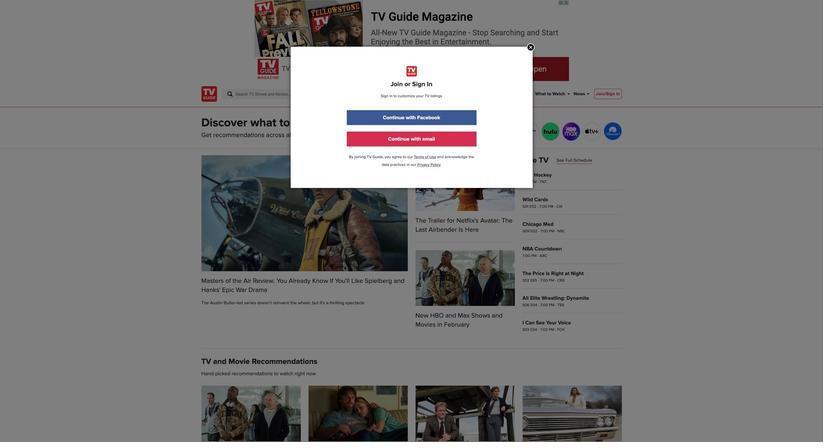 Task type: locate. For each thing, give the bounding box(es) containing it.
woody harrelson and matthew mcconaughey, true detective image
[[415, 386, 515, 442]]

j.b. smoove and larry david, curb your enthusiasm image
[[415, 251, 515, 306], [201, 386, 301, 442]]

1 horizontal spatial j.b. smoove and larry david, curb your enthusiasm image
[[415, 251, 515, 306]]

mandy patinkin, death and other details image
[[201, 155, 408, 272]]

what to watch on paramount+ image
[[604, 123, 622, 140]]

travis fimmel and phoebe tonkin, boy swallows universe image
[[308, 386, 408, 442]]

gordon cormier, avatar: the last airbender image
[[415, 155, 515, 211]]

menu bar
[[464, 81, 589, 107]]

0 horizontal spatial j.b. smoove and larry david, curb your enthusiasm image
[[201, 386, 301, 442]]

what to watch on hbo max image
[[562, 123, 580, 141]]

what to watch on appletv+ image
[[583, 123, 601, 140]]

advertisement element
[[254, 0, 569, 81]]



Task type: describe. For each thing, give the bounding box(es) containing it.
1 vertical spatial j.b. smoove and larry david, curb your enthusiasm image
[[201, 386, 301, 442]]

jason momoa, fast x image
[[523, 386, 622, 442]]

what to watch on hulu image
[[542, 123, 559, 141]]

0 vertical spatial j.b. smoove and larry david, curb your enthusiasm image
[[415, 251, 515, 306]]

what to watch on amazon prime image
[[521, 123, 538, 141]]



Task type: vqa. For each thing, say whether or not it's contained in the screenshot.
KEEP
no



